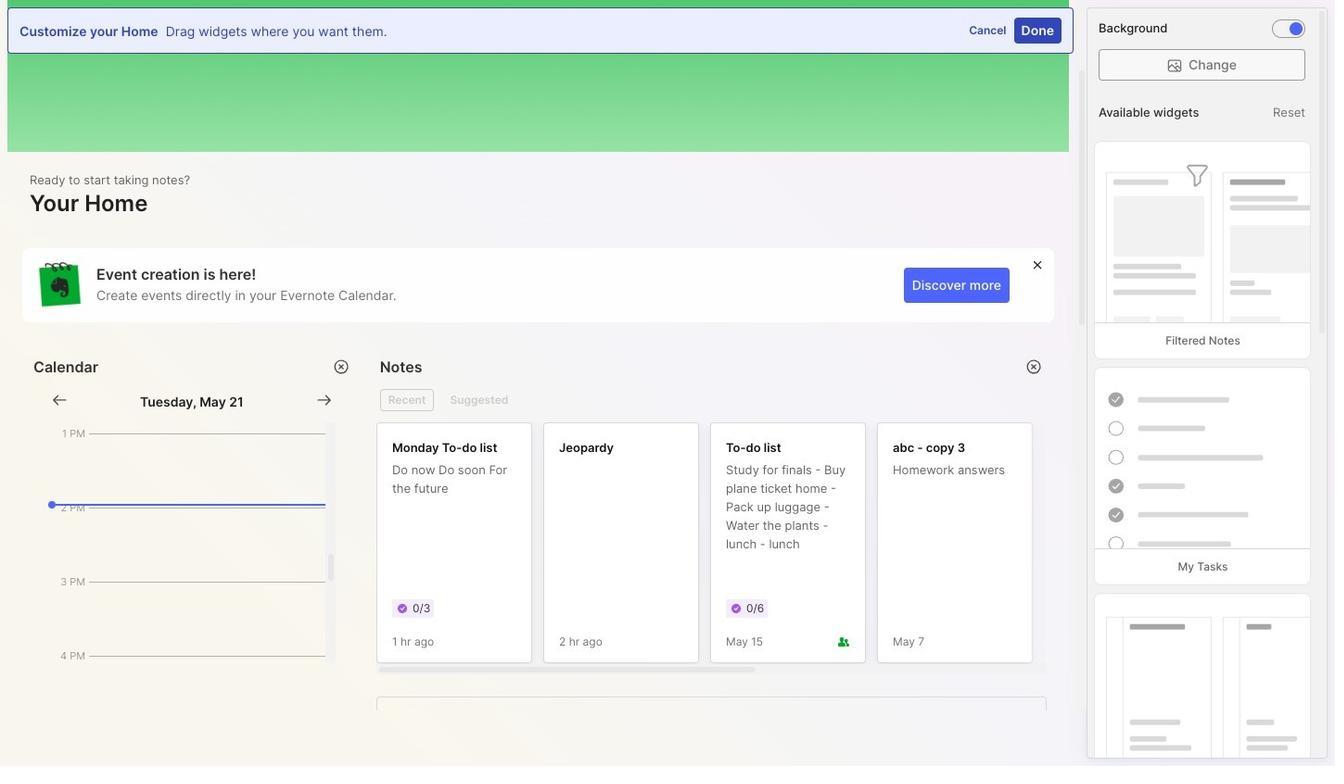 Task type: describe. For each thing, give the bounding box(es) containing it.
background image
[[1290, 22, 1303, 35]]



Task type: vqa. For each thing, say whether or not it's contained in the screenshot.
the topmost 68.253.131.34
no



